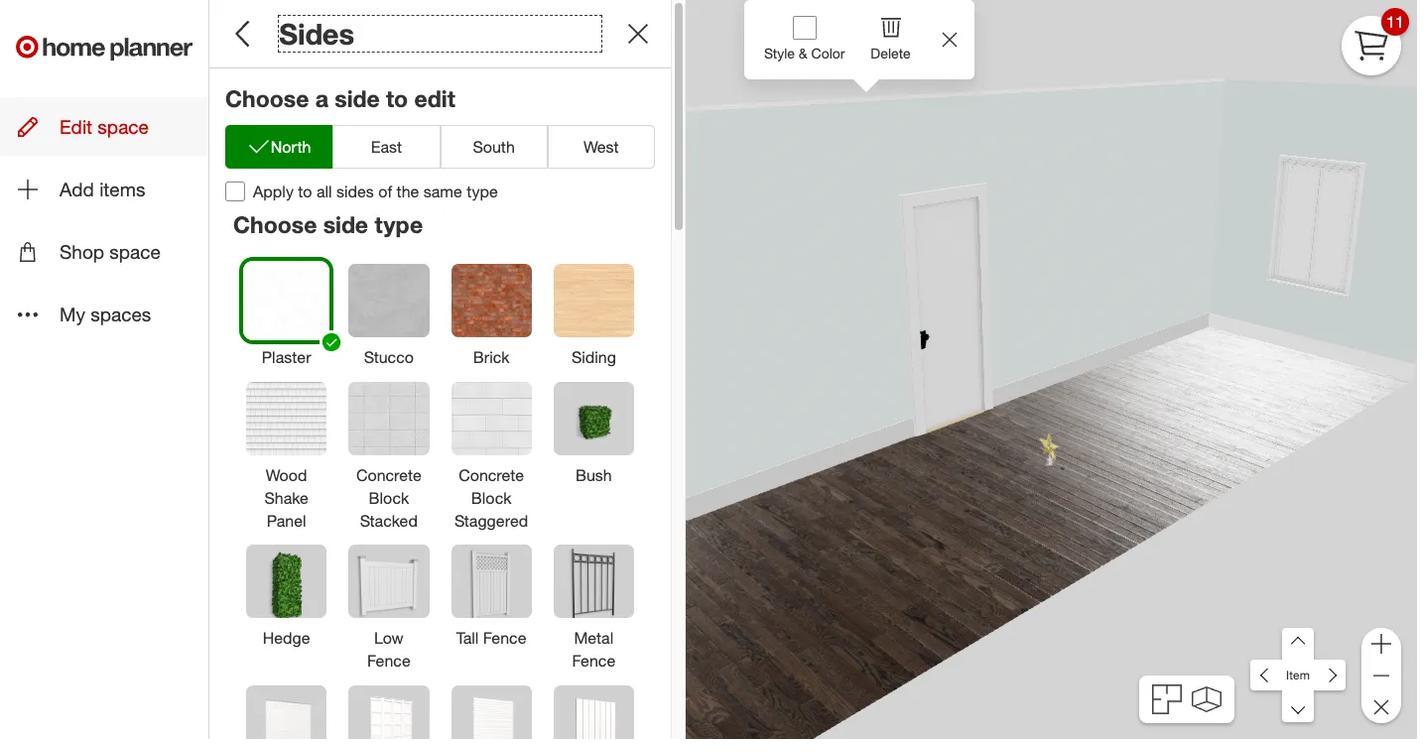 Task type: locate. For each thing, give the bounding box(es) containing it.
add items
[[60, 178, 145, 201]]

front view button icon image
[[1192, 687, 1221, 713]]

1 horizontal spatial block
[[471, 488, 512, 508]]

concrete block staggered
[[454, 465, 528, 531]]

side right a on the top of the page
[[335, 85, 380, 112]]

concrete for concrete block stacked
[[356, 465, 422, 485]]

space right 'shop'
[[110, 240, 161, 263]]

concrete inside the concrete block staggered
[[459, 465, 524, 485]]

top view button icon image
[[1153, 685, 1182, 715]]

siding
[[572, 347, 616, 367]]

block inside the concrete block staggered
[[471, 488, 512, 508]]

0 horizontal spatial concrete
[[356, 465, 422, 485]]

add items button
[[0, 160, 208, 219]]

choose up the north button
[[225, 85, 309, 112]]

shake
[[264, 488, 309, 508]]

1 concrete from the left
[[356, 465, 422, 485]]

stacked
[[360, 511, 418, 531]]

1 vertical spatial type
[[375, 211, 423, 239]]

choose down apply
[[233, 211, 317, 239]]

shop
[[60, 240, 104, 263]]

1 block from the left
[[369, 488, 409, 508]]

apply
[[253, 181, 294, 201]]

plaster
[[262, 347, 311, 367]]

2 block from the left
[[471, 488, 512, 508]]

space
[[98, 115, 149, 138], [110, 240, 161, 263]]

north button
[[225, 125, 333, 168]]

type down the
[[375, 211, 423, 239]]

metal fence
[[572, 629, 616, 671]]

edit space button
[[0, 97, 208, 156]]

0 vertical spatial type
[[467, 181, 498, 201]]

concrete up staggered
[[459, 465, 524, 485]]

staggered
[[454, 511, 528, 531]]

0 horizontal spatial fence
[[367, 651, 411, 671]]

east button
[[333, 125, 440, 168]]

space right 'edit'
[[98, 115, 149, 138]]

2 concrete from the left
[[459, 465, 524, 485]]

choose for choose a side to edit
[[225, 85, 309, 112]]

wood
[[266, 465, 307, 485]]

the
[[397, 181, 419, 201]]

2 horizontal spatial fence
[[572, 651, 616, 671]]

shop space button
[[0, 223, 208, 281]]

block up stacked
[[369, 488, 409, 508]]

fence for low fence
[[367, 651, 411, 671]]

move asset north by 6" image
[[1283, 628, 1314, 660]]

concrete block stacked
[[356, 465, 422, 531]]

block up staggered
[[471, 488, 512, 508]]

to left edit
[[386, 85, 408, 112]]

0 vertical spatial space
[[98, 115, 149, 138]]

type
[[467, 181, 498, 201], [375, 211, 423, 239]]

1 horizontal spatial concrete
[[459, 465, 524, 485]]

fence down metal
[[572, 651, 616, 671]]

choose a side to edit
[[225, 85, 455, 112]]

block inside concrete block stacked
[[369, 488, 409, 508]]

bush
[[576, 465, 612, 485]]

my spaces button
[[0, 285, 208, 344]]

panel
[[267, 511, 306, 531]]

type right the same
[[467, 181, 498, 201]]

1 horizontal spatial to
[[386, 85, 408, 112]]

1 horizontal spatial type
[[467, 181, 498, 201]]

fence
[[483, 629, 527, 649], [367, 651, 411, 671], [572, 651, 616, 671]]

edit
[[414, 85, 455, 112]]

of
[[378, 181, 392, 201]]

fence down low
[[367, 651, 411, 671]]

add
[[60, 178, 94, 201]]

concrete up stacked
[[356, 465, 422, 485]]

0 vertical spatial side
[[335, 85, 380, 112]]

0 horizontal spatial to
[[298, 181, 312, 201]]

11 button
[[1342, 8, 1409, 75]]

style & color button
[[752, 0, 857, 79]]

south button
[[440, 125, 548, 168]]

west
[[584, 136, 619, 156]]

fence for metal fence
[[572, 651, 616, 671]]

move asset east by 6" image
[[1314, 660, 1346, 691]]

west button
[[548, 125, 655, 168]]

0 vertical spatial choose
[[225, 85, 309, 112]]

block for staggered
[[471, 488, 512, 508]]

metal
[[574, 629, 614, 649]]

wood shake panel
[[264, 465, 309, 531]]

1 horizontal spatial fence
[[483, 629, 527, 649]]

0 horizontal spatial block
[[369, 488, 409, 508]]

side
[[335, 85, 380, 112], [323, 211, 368, 239]]

fence for tall fence
[[483, 629, 527, 649]]

brick
[[473, 347, 510, 367]]

concrete
[[356, 465, 422, 485], [459, 465, 524, 485]]

choose
[[225, 85, 309, 112], [233, 211, 317, 239]]

1 vertical spatial space
[[110, 240, 161, 263]]

block
[[369, 488, 409, 508], [471, 488, 512, 508]]

to left the all
[[298, 181, 312, 201]]

side down sides
[[323, 211, 368, 239]]

fence right the tall
[[483, 629, 527, 649]]

south
[[473, 136, 515, 156]]

style
[[764, 45, 795, 62]]

to
[[386, 85, 408, 112], [298, 181, 312, 201]]

choose for choose side type
[[233, 211, 317, 239]]

1 vertical spatial choose
[[233, 211, 317, 239]]



Task type: vqa. For each thing, say whether or not it's contained in the screenshot.
the home planner landing page image
yes



Task type: describe. For each thing, give the bounding box(es) containing it.
block for stacked
[[369, 488, 409, 508]]

spaces
[[91, 303, 151, 326]]

edit space
[[60, 115, 149, 138]]

delete button
[[857, 0, 925, 75]]

my
[[60, 303, 85, 326]]

stucco
[[364, 347, 414, 367]]

move asset south by 6" image
[[1283, 691, 1314, 723]]

space for shop space
[[110, 240, 161, 263]]

tall
[[456, 629, 479, 649]]

choose side type
[[233, 211, 423, 239]]

tall fence
[[456, 629, 527, 649]]

my spaces
[[60, 303, 151, 326]]

concrete for concrete block staggered
[[459, 465, 524, 485]]

color
[[811, 45, 845, 62]]

all
[[317, 181, 332, 201]]

low fence
[[367, 629, 411, 671]]

a
[[315, 85, 328, 112]]

space for edit space
[[98, 115, 149, 138]]

11
[[1387, 11, 1404, 31]]

north
[[271, 136, 311, 156]]

Apply to all sides of the same type checkbox
[[225, 182, 245, 201]]

same
[[424, 181, 462, 201]]

sides
[[279, 16, 354, 52]]

style & color
[[764, 45, 845, 62]]

1 vertical spatial side
[[323, 211, 368, 239]]

1 vertical spatial to
[[298, 181, 312, 201]]

shop space
[[60, 240, 161, 263]]

home planner landing page image
[[16, 16, 193, 79]]

delete
[[871, 45, 911, 62]]

east
[[371, 136, 402, 156]]

item
[[1286, 668, 1310, 683]]

hedge
[[263, 629, 310, 649]]

0 horizontal spatial type
[[375, 211, 423, 239]]

move asset west by 6" image
[[1251, 660, 1283, 691]]

0 vertical spatial to
[[386, 85, 408, 112]]

apply to all sides of the same type
[[253, 181, 498, 201]]

sides
[[337, 181, 374, 201]]

low
[[374, 629, 404, 649]]

&
[[799, 45, 808, 62]]

edit
[[60, 115, 92, 138]]

items
[[99, 178, 145, 201]]



